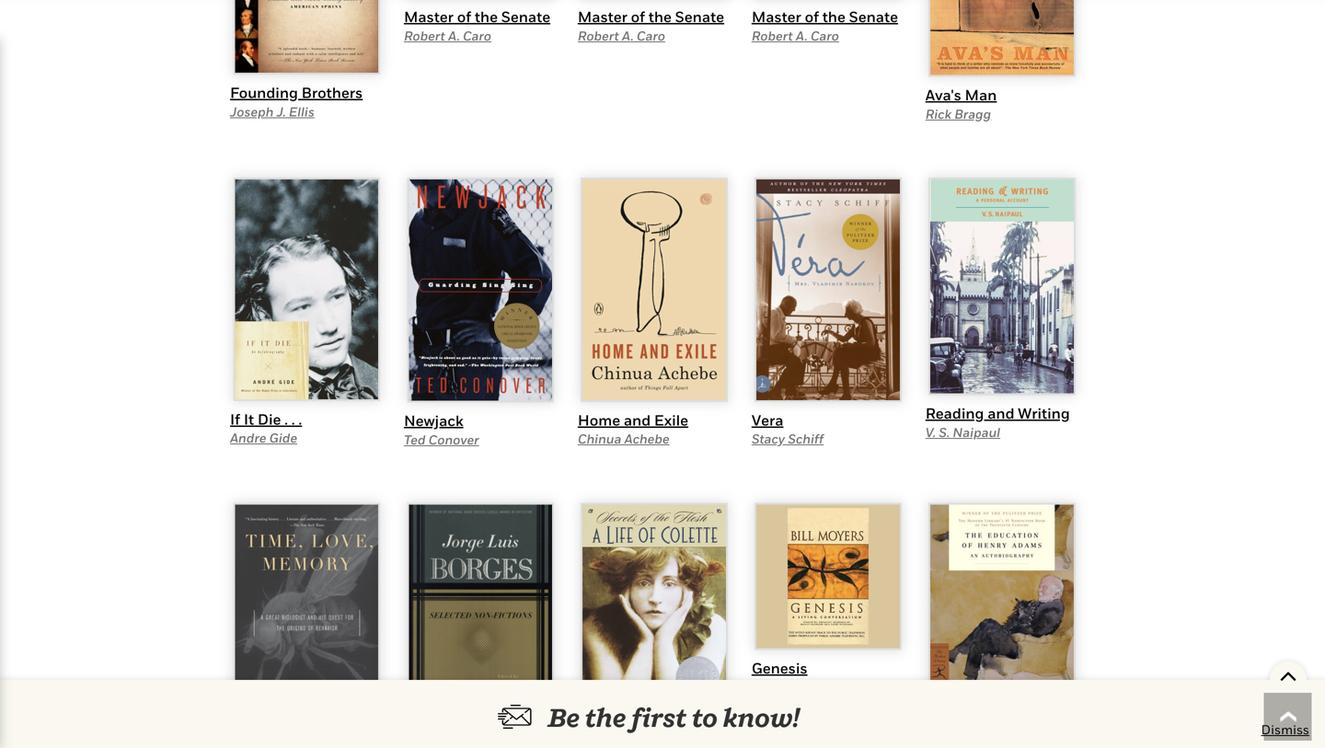 Task type: describe. For each thing, give the bounding box(es) containing it.
vera stacy schiff
[[752, 411, 824, 446]]

brothers
[[302, 84, 363, 101]]

genesis
[[752, 659, 808, 677]]

first
[[631, 702, 687, 733]]

to
[[692, 702, 718, 733]]

and for reading
[[988, 405, 1015, 422]]

founding brothers joseph j. ellis
[[230, 84, 363, 119]]

master of the senate link for 2nd robert a. caro link from right
[[578, 8, 724, 25]]

reading
[[926, 405, 984, 422]]

dismiss link
[[1261, 721, 1310, 739]]

vera image
[[755, 177, 902, 402]]

master of the senate robert a. caro for 1st robert a. caro link from the left
[[404, 8, 550, 43]]

secrets of the flesh image
[[581, 503, 728, 726]]

ellis
[[289, 104, 315, 119]]

ava's man link
[[926, 86, 997, 104]]

3 master from the left
[[752, 8, 802, 25]]

moyers
[[774, 679, 819, 695]]

home and exile link
[[578, 411, 689, 429]]

schiff
[[788, 431, 824, 446]]

caro for 3rd robert a. caro link
[[811, 28, 839, 43]]

stacy
[[752, 431, 785, 446]]

newjack link
[[404, 412, 463, 429]]

if
[[230, 410, 240, 428]]

if it die . . . link
[[230, 410, 302, 428]]

know!
[[723, 702, 800, 733]]

3 . from the left
[[299, 410, 302, 428]]

selected non-fictions image
[[407, 503, 554, 727]]

ava's
[[926, 86, 962, 104]]

ted conover link
[[404, 432, 479, 447]]

if it die . . . andre gide
[[230, 410, 302, 446]]

bragg
[[955, 106, 991, 121]]

founding brothers image
[[233, 0, 380, 75]]

newjack image
[[407, 177, 554, 403]]

chinua achebe link
[[578, 431, 670, 446]]

master of the senate link for 1st robert a. caro link from the left
[[404, 8, 550, 25]]

bill
[[752, 679, 771, 695]]

rick
[[926, 106, 952, 121]]

genesis image
[[755, 503, 902, 650]]

3 robert from the left
[[752, 28, 793, 43]]

be the first to know!
[[548, 702, 800, 733]]

j.
[[277, 104, 286, 119]]

master of the senate robert a. caro for 3rd robert a. caro link
[[752, 8, 898, 43]]

v. s. naipaul link
[[926, 425, 1001, 440]]

andre
[[230, 430, 266, 446]]

chinua
[[578, 431, 622, 446]]

achebe
[[625, 431, 670, 446]]

a. for 2nd robert a. caro link from right
[[622, 28, 634, 43]]

ted
[[404, 432, 426, 447]]

home and exile image
[[581, 177, 728, 402]]

2 master from the left
[[578, 8, 628, 25]]

a. for 3rd robert a. caro link
[[796, 28, 808, 43]]

2 robert a. caro link from the left
[[578, 28, 665, 43]]

founding
[[230, 84, 298, 101]]

vera
[[752, 411, 784, 429]]

writing
[[1018, 405, 1070, 422]]

vera link
[[752, 411, 784, 429]]

2 senate from the left
[[675, 8, 724, 25]]

s.
[[939, 425, 950, 440]]

and for home
[[624, 411, 651, 429]]

1 robert a. caro link from the left
[[404, 28, 491, 43]]

if it die . . . image
[[233, 177, 380, 401]]

man
[[965, 86, 997, 104]]

master of the senate robert a. caro for 2nd robert a. caro link from right
[[578, 8, 724, 43]]

expand/collapse sign up banner image
[[1280, 662, 1297, 689]]

reading and writing link
[[926, 405, 1070, 422]]

of for 1st robert a. caro link from the left
[[457, 8, 471, 25]]



Task type: vqa. For each thing, say whether or not it's contained in the screenshot.
'method'
no



Task type: locate. For each thing, give the bounding box(es) containing it.
ava's man rick bragg
[[926, 86, 997, 121]]

exile
[[654, 411, 689, 429]]

2 a. from the left
[[622, 28, 634, 43]]

0 horizontal spatial master
[[404, 8, 454, 25]]

reading and writing image
[[929, 177, 1076, 395]]

a. for 1st robert a. caro link from the left
[[448, 28, 460, 43]]

rick bragg link
[[926, 106, 991, 121]]

1 a. from the left
[[448, 28, 460, 43]]

0 horizontal spatial and
[[624, 411, 651, 429]]

1 caro from the left
[[463, 28, 491, 43]]

of
[[457, 8, 471, 25], [631, 8, 645, 25], [805, 8, 819, 25]]

conover
[[429, 432, 479, 447]]

it
[[244, 410, 254, 428]]

1 of from the left
[[457, 8, 471, 25]]

1 horizontal spatial robert a. caro link
[[578, 28, 665, 43]]

2 horizontal spatial .
[[299, 410, 302, 428]]

naipaul
[[953, 425, 1001, 440]]

.
[[285, 410, 288, 428], [292, 410, 295, 428], [299, 410, 302, 428]]

founding brothers link
[[230, 84, 363, 101]]

2 horizontal spatial robert a. caro link
[[752, 28, 839, 43]]

caro
[[463, 28, 491, 43], [637, 28, 665, 43], [811, 28, 839, 43]]

2 horizontal spatial robert
[[752, 28, 793, 43]]

ava's man image
[[929, 0, 1076, 77]]

master of the senate link for 3rd robert a. caro link
[[752, 8, 898, 25]]

dismiss
[[1261, 722, 1310, 737]]

0 horizontal spatial .
[[285, 410, 288, 428]]

1 horizontal spatial a.
[[622, 28, 634, 43]]

1 master from the left
[[404, 8, 454, 25]]

0 horizontal spatial master of the senate link
[[404, 8, 550, 25]]

be
[[548, 702, 580, 733]]

joseph
[[230, 104, 274, 119]]

the
[[475, 8, 498, 25], [649, 8, 672, 25], [823, 8, 846, 25], [585, 702, 626, 733]]

1 horizontal spatial master of the senate robert a. caro
[[578, 8, 724, 43]]

3 senate from the left
[[849, 8, 898, 25]]

home
[[578, 411, 620, 429]]

1 horizontal spatial and
[[988, 405, 1015, 422]]

reading and writing v. s. naipaul
[[926, 405, 1070, 440]]

2 robert from the left
[[578, 28, 619, 43]]

caro for 2nd robert a. caro link from right
[[637, 28, 665, 43]]

2 horizontal spatial master of the senate link
[[752, 8, 898, 25]]

2 horizontal spatial master
[[752, 8, 802, 25]]

1 horizontal spatial robert
[[578, 28, 619, 43]]

0 horizontal spatial of
[[457, 8, 471, 25]]

1 horizontal spatial .
[[292, 410, 295, 428]]

newjack
[[404, 412, 463, 429]]

caro for 1st robert a. caro link from the left
[[463, 28, 491, 43]]

1 robert from the left
[[404, 28, 445, 43]]

2 . from the left
[[292, 410, 295, 428]]

and inside home and exile chinua achebe
[[624, 411, 651, 429]]

2 master of the senate link from the left
[[578, 8, 724, 25]]

2 horizontal spatial of
[[805, 8, 819, 25]]

master of the senate link
[[404, 8, 550, 25], [578, 8, 724, 25], [752, 8, 898, 25]]

of for 3rd robert a. caro link
[[805, 8, 819, 25]]

and up achebe
[[624, 411, 651, 429]]

2 caro from the left
[[637, 28, 665, 43]]

1 horizontal spatial of
[[631, 8, 645, 25]]

die
[[258, 410, 281, 428]]

3 of from the left
[[805, 8, 819, 25]]

genesis link
[[752, 659, 808, 677]]

time, love, memory image
[[233, 503, 380, 728]]

1 horizontal spatial senate
[[675, 8, 724, 25]]

and up naipaul
[[988, 405, 1015, 422]]

0 horizontal spatial caro
[[463, 28, 491, 43]]

a.
[[448, 28, 460, 43], [622, 28, 634, 43], [796, 28, 808, 43]]

home and exile chinua achebe
[[578, 411, 689, 446]]

v.
[[926, 425, 936, 440]]

2 master of the senate robert a. caro from the left
[[578, 8, 724, 43]]

0 horizontal spatial a.
[[448, 28, 460, 43]]

1 horizontal spatial master of the senate link
[[578, 8, 724, 25]]

stacy schiff link
[[752, 431, 824, 446]]

andre gide link
[[230, 430, 297, 446]]

3 master of the senate robert a. caro from the left
[[752, 8, 898, 43]]

0 horizontal spatial robert a. caro link
[[404, 28, 491, 43]]

joseph j. ellis link
[[230, 104, 315, 119]]

1 senate from the left
[[501, 8, 550, 25]]

2 of from the left
[[631, 8, 645, 25]]

0 horizontal spatial robert
[[404, 28, 445, 43]]

3 caro from the left
[[811, 28, 839, 43]]

1 horizontal spatial master
[[578, 8, 628, 25]]

2 horizontal spatial master of the senate robert a. caro
[[752, 8, 898, 43]]

master
[[404, 8, 454, 25], [578, 8, 628, 25], [752, 8, 802, 25]]

0 horizontal spatial senate
[[501, 8, 550, 25]]

1 master of the senate link from the left
[[404, 8, 550, 25]]

3 a. from the left
[[796, 28, 808, 43]]

3 master of the senate link from the left
[[752, 8, 898, 25]]

1 horizontal spatial caro
[[637, 28, 665, 43]]

and
[[988, 405, 1015, 422], [624, 411, 651, 429]]

the education of henry adams image
[[929, 503, 1076, 729]]

gide
[[269, 430, 297, 446]]

2 horizontal spatial caro
[[811, 28, 839, 43]]

robert
[[404, 28, 445, 43], [578, 28, 619, 43], [752, 28, 793, 43]]

2 horizontal spatial senate
[[849, 8, 898, 25]]

2 horizontal spatial a.
[[796, 28, 808, 43]]

0 horizontal spatial master of the senate robert a. caro
[[404, 8, 550, 43]]

of for 2nd robert a. caro link from right
[[631, 8, 645, 25]]

and inside reading and writing v. s. naipaul
[[988, 405, 1015, 422]]

robert a. caro link
[[404, 28, 491, 43], [578, 28, 665, 43], [752, 28, 839, 43]]

genesis bill moyers
[[752, 659, 819, 695]]

1 . from the left
[[285, 410, 288, 428]]

senate
[[501, 8, 550, 25], [675, 8, 724, 25], [849, 8, 898, 25]]

newjack ted conover
[[404, 412, 479, 447]]

1 master of the senate robert a. caro from the left
[[404, 8, 550, 43]]

master of the senate robert a. caro
[[404, 8, 550, 43], [578, 8, 724, 43], [752, 8, 898, 43]]

3 robert a. caro link from the left
[[752, 28, 839, 43]]



